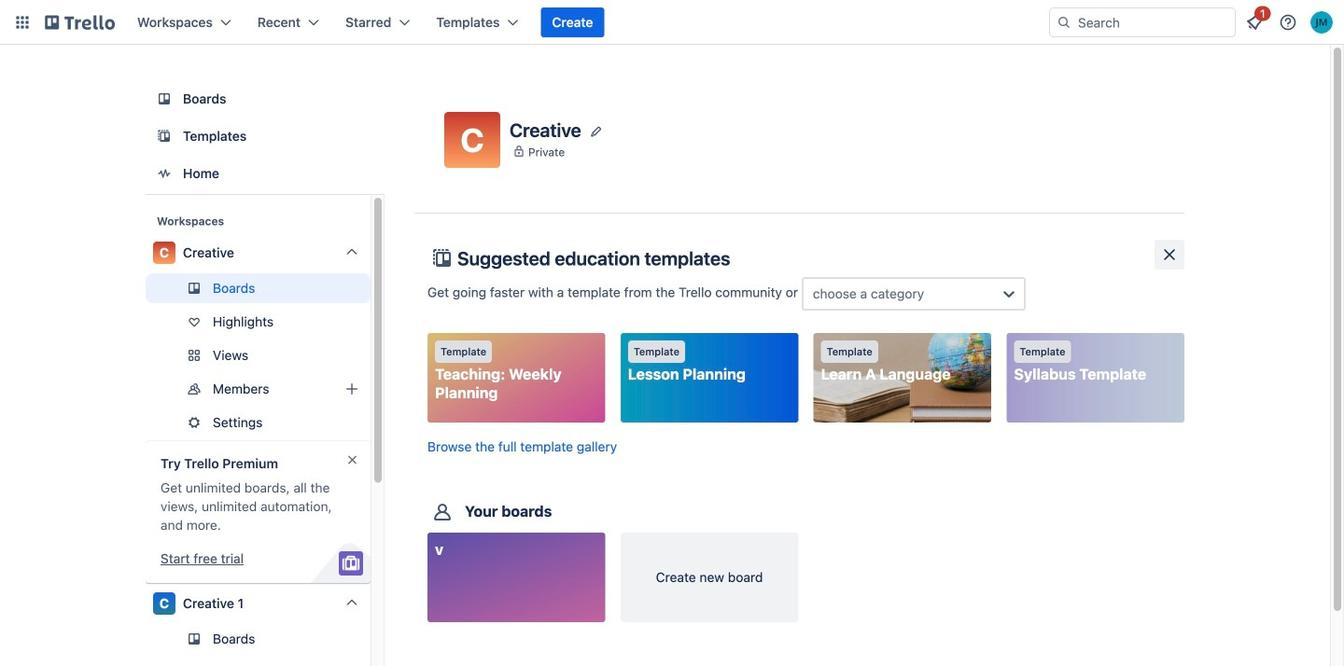 Task type: describe. For each thing, give the bounding box(es) containing it.
jeremy miller (jeremymiller198) image
[[1311, 11, 1333, 34]]

open information menu image
[[1279, 13, 1298, 32]]

search image
[[1057, 15, 1072, 30]]

1 forward image from the top
[[367, 378, 389, 400]]

Search field
[[1072, 9, 1235, 35]]

back to home image
[[45, 7, 115, 37]]

template board image
[[153, 125, 176, 147]]



Task type: vqa. For each thing, say whether or not it's contained in the screenshot.
'get'
no



Task type: locate. For each thing, give the bounding box(es) containing it.
forward image
[[367, 378, 389, 400], [367, 412, 389, 434]]

0 vertical spatial forward image
[[367, 378, 389, 400]]

1 vertical spatial forward image
[[367, 412, 389, 434]]

1 notification image
[[1243, 11, 1266, 34]]

add image
[[341, 378, 363, 400]]

primary element
[[0, 0, 1344, 45]]

forward image
[[367, 344, 389, 367]]

board image
[[153, 88, 176, 110]]

2 forward image from the top
[[367, 412, 389, 434]]

forward image down forward image
[[367, 412, 389, 434]]

forward image right add icon
[[367, 378, 389, 400]]

home image
[[153, 162, 176, 185]]



